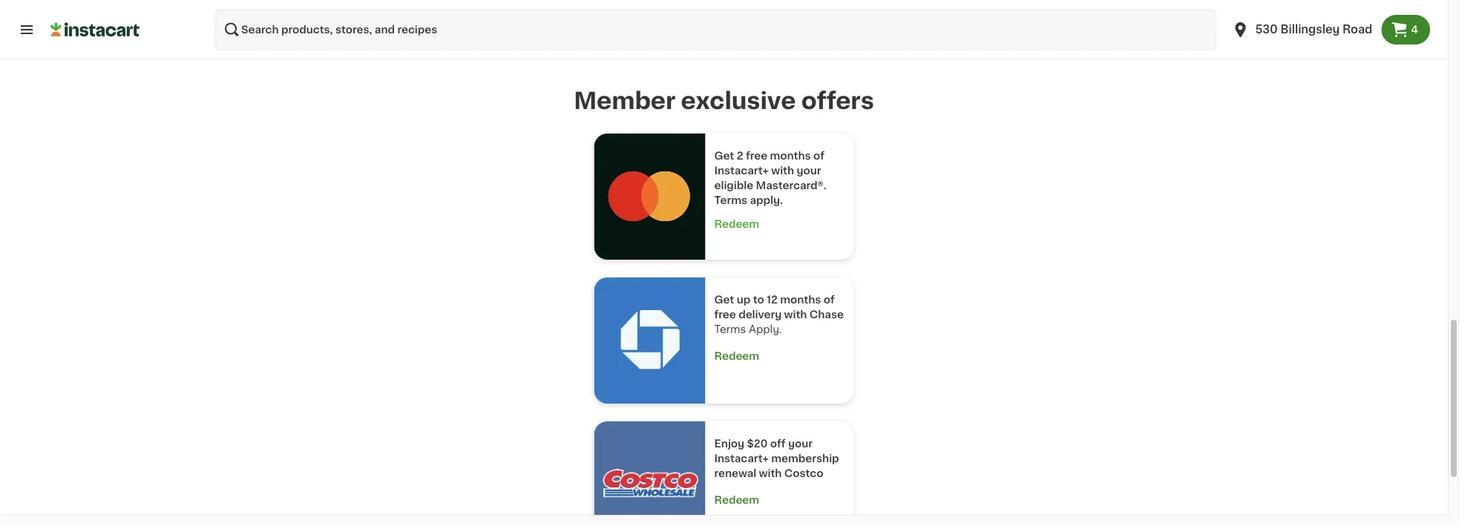 Task type: locate. For each thing, give the bounding box(es) containing it.
get
[[714, 151, 734, 161], [714, 295, 734, 305]]

1 terms from the top
[[714, 195, 747, 206]]

3 redeem from the top
[[714, 495, 759, 506]]

0 vertical spatial instacart+
[[714, 166, 769, 176]]

redeem down the apply.
[[714, 351, 759, 362]]

instacart logo image
[[50, 21, 140, 39]]

0 vertical spatial terms
[[714, 195, 747, 206]]

1 vertical spatial your
[[788, 439, 813, 449]]

get for get up to 12 months of free delivery with chase
[[714, 295, 734, 305]]

of
[[814, 151, 825, 161], [824, 295, 835, 305]]

1 vertical spatial redeem
[[714, 351, 759, 362]]

1 vertical spatial get
[[714, 295, 734, 305]]

months up "mastercard®."
[[770, 151, 811, 161]]

terms down up on the right
[[714, 324, 746, 335]]

1 redeem from the top
[[714, 219, 759, 229]]

None search field
[[214, 9, 1217, 50]]

redeem down renewal
[[714, 495, 759, 506]]

2 get from the top
[[714, 295, 734, 305]]

your up "mastercard®."
[[797, 166, 821, 176]]

1 vertical spatial terms
[[714, 324, 746, 335]]

1 vertical spatial of
[[824, 295, 835, 305]]

your
[[797, 166, 821, 176], [788, 439, 813, 449]]

5 redeem button from the top
[[714, 493, 759, 508]]

months right '12'
[[780, 295, 821, 305]]

1 vertical spatial instacart+
[[714, 454, 769, 464]]

0 vertical spatial your
[[797, 166, 821, 176]]

your up membership in the right bottom of the page
[[788, 439, 813, 449]]

2 redeem button from the top
[[714, 340, 845, 364]]

530 billingsley road button
[[1232, 9, 1373, 50]]

with down off
[[759, 468, 782, 479]]

of up "mastercard®."
[[814, 151, 825, 161]]

terms
[[714, 195, 747, 206], [714, 324, 746, 335]]

with left chase
[[784, 310, 807, 320]]

1 vertical spatial free
[[714, 310, 736, 320]]

1 horizontal spatial free
[[746, 151, 768, 161]]

1 vertical spatial with
[[784, 310, 807, 320]]

exclusive
[[681, 89, 796, 112]]

months inside get 2 free months of instacart+ with your eligible mastercard®. terms apply.
[[770, 151, 811, 161]]

get left up on the right
[[714, 295, 734, 305]]

apply.
[[750, 195, 783, 206]]

months
[[770, 151, 811, 161], [780, 295, 821, 305]]

redeem
[[714, 219, 759, 229], [714, 351, 759, 362], [714, 495, 759, 506]]

instacart+ up renewal
[[714, 454, 769, 464]]

eligible
[[714, 180, 753, 191]]

0 vertical spatial with
[[771, 166, 794, 176]]

0 vertical spatial get
[[714, 151, 734, 161]]

2 terms from the top
[[714, 324, 746, 335]]

with
[[771, 166, 794, 176], [784, 310, 807, 320], [759, 468, 782, 479]]

redeem button
[[714, 217, 845, 232], [714, 340, 845, 364], [714, 349, 759, 364], [714, 484, 845, 508], [714, 493, 759, 508]]

free inside get 2 free months of instacart+ with your eligible mastercard®. terms apply.
[[746, 151, 768, 161]]

get for get 2 free months of instacart+ with your eligible mastercard®. terms apply.
[[714, 151, 734, 161]]

0 vertical spatial of
[[814, 151, 825, 161]]

get inside get 2 free months of instacart+ with your eligible mastercard®. terms apply.
[[714, 151, 734, 161]]

1 get from the top
[[714, 151, 734, 161]]

0 horizontal spatial free
[[714, 310, 736, 320]]

apply.
[[749, 324, 782, 335]]

get up to 12 months of free delivery with chase
[[714, 295, 844, 320]]

of up chase
[[824, 295, 835, 305]]

2 vertical spatial redeem
[[714, 495, 759, 506]]

free right '2'
[[746, 151, 768, 161]]

terms apply.
[[714, 310, 846, 335]]

your inside enjoy $20 off your instacart+ membership renewal with costco
[[788, 439, 813, 449]]

0 vertical spatial months
[[770, 151, 811, 161]]

free
[[746, 151, 768, 161], [714, 310, 736, 320]]

2 redeem from the top
[[714, 351, 759, 362]]

2 instacart+ from the top
[[714, 454, 769, 464]]

instacart+
[[714, 166, 769, 176], [714, 454, 769, 464]]

0 vertical spatial free
[[746, 151, 768, 161]]

get inside get up to 12 months of free delivery with chase
[[714, 295, 734, 305]]

instacart+ down '2'
[[714, 166, 769, 176]]

terms down "eligible"
[[714, 195, 747, 206]]

with up "mastercard®."
[[771, 166, 794, 176]]

chase
[[810, 310, 844, 320]]

costco
[[784, 468, 824, 479]]

free left the delivery
[[714, 310, 736, 320]]

$20
[[747, 439, 768, 449]]

redeem down apply.
[[714, 219, 759, 229]]

1 instacart+ from the top
[[714, 166, 769, 176]]

2 vertical spatial with
[[759, 468, 782, 479]]

get left '2'
[[714, 151, 734, 161]]

redeem for 5th redeem button from the top
[[714, 495, 759, 506]]

0 vertical spatial redeem
[[714, 219, 759, 229]]

4 button
[[1382, 15, 1430, 45]]

1 vertical spatial months
[[780, 295, 821, 305]]

mastercard®.
[[756, 180, 827, 191]]

months inside get up to 12 months of free delivery with chase
[[780, 295, 821, 305]]

membership
[[771, 454, 839, 464]]

with inside get 2 free months of instacart+ with your eligible mastercard®. terms apply.
[[771, 166, 794, 176]]



Task type: vqa. For each thing, say whether or not it's contained in the screenshot.
Enjoy $20 off your Instacart+ membership renewal with Costco
yes



Task type: describe. For each thing, give the bounding box(es) containing it.
enjoy
[[714, 439, 745, 449]]

road
[[1343, 24, 1373, 35]]

of inside get up to 12 months of free delivery with chase
[[824, 295, 835, 305]]

of inside get 2 free months of instacart+ with your eligible mastercard®. terms apply.
[[814, 151, 825, 161]]

instacart+ inside get 2 free months of instacart+ with your eligible mastercard®. terms apply.
[[714, 166, 769, 176]]

enjoy $20 off your instacart+ membership renewal with costco
[[714, 439, 842, 479]]

with inside get up to 12 months of free delivery with chase
[[784, 310, 807, 320]]

your inside get 2 free months of instacart+ with your eligible mastercard®. terms apply.
[[797, 166, 821, 176]]

up
[[737, 295, 751, 305]]

530
[[1255, 24, 1278, 35]]

member exclusive offers
[[574, 89, 874, 112]]

4
[[1411, 24, 1418, 35]]

with inside enjoy $20 off your instacart+ membership renewal with costco
[[759, 468, 782, 479]]

free inside get up to 12 months of free delivery with chase
[[714, 310, 736, 320]]

to
[[753, 295, 764, 305]]

delivery
[[739, 310, 782, 320]]

530 billingsley road button
[[1223, 9, 1382, 50]]

member
[[574, 89, 676, 112]]

terms inside terms apply.
[[714, 324, 746, 335]]

Search field
[[214, 9, 1217, 50]]

instacart+ inside enjoy $20 off your instacart+ membership renewal with costco
[[714, 454, 769, 464]]

get 2 free months of instacart+ with your eligible mastercard®. terms apply.
[[714, 151, 829, 206]]

off
[[770, 439, 786, 449]]

redeem for first redeem button from the top of the page
[[714, 219, 759, 229]]

2
[[737, 151, 743, 161]]

1 redeem button from the top
[[714, 217, 845, 232]]

offers
[[801, 89, 874, 112]]

4 redeem button from the top
[[714, 484, 845, 508]]

530 billingsley road
[[1255, 24, 1373, 35]]

redeem for 3rd redeem button from the bottom
[[714, 351, 759, 362]]

renewal
[[714, 468, 756, 479]]

terms inside get 2 free months of instacart+ with your eligible mastercard®. terms apply.
[[714, 195, 747, 206]]

3 redeem button from the top
[[714, 349, 759, 364]]

12
[[767, 295, 778, 305]]

billingsley
[[1281, 24, 1340, 35]]



